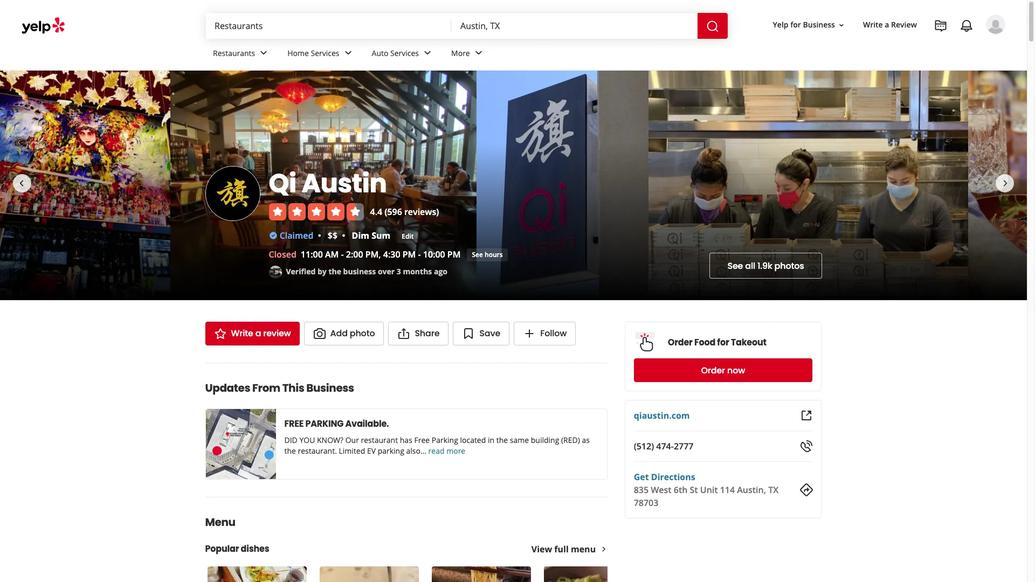 Task type: describe. For each thing, give the bounding box(es) containing it.
ev
[[367, 446, 376, 456]]

menu
[[205, 515, 236, 530]]

see all 1.9k photos link
[[710, 253, 822, 279]]

2 photo of qi austin - austin, tx, us. image from the left
[[170, 71, 477, 300]]

dim sum link
[[352, 230, 391, 241]]

our
[[346, 435, 359, 446]]

has
[[400, 435, 413, 446]]

more
[[447, 446, 466, 456]]

share button
[[389, 322, 449, 346]]

free
[[285, 418, 304, 430]]

business inside button
[[804, 20, 836, 30]]

over
[[378, 266, 395, 277]]

get directions 835 west 6th st unit 114 austin, tx 78703
[[635, 471, 779, 509]]

edit
[[402, 232, 414, 241]]

order now link
[[635, 359, 813, 382]]

add photo
[[330, 327, 375, 340]]

3
[[397, 266, 401, 277]]

photo of qi austin - austin, tx, us. view from the patio image
[[477, 71, 649, 300]]

restaurants link
[[204, 39, 279, 70]]

projects image
[[935, 19, 948, 32]]

2:00
[[346, 249, 363, 261]]

unit
[[701, 484, 719, 496]]

photo
[[350, 327, 375, 340]]

24 save outline v2 image
[[462, 327, 475, 340]]

$$
[[328, 230, 338, 241]]

photo of qi austin - austin, tx, us. watermelon cooler cocktail is delicious image
[[969, 71, 1036, 300]]

full
[[555, 544, 569, 556]]

now
[[728, 364, 746, 377]]

services for auto services
[[391, 48, 419, 58]]

24 chevron down v2 image
[[342, 47, 355, 60]]

see hours
[[472, 250, 503, 259]]

24 external link v2 image
[[800, 409, 813, 422]]

ago
[[434, 266, 448, 277]]

qi
[[269, 165, 297, 202]]

write a review link
[[205, 322, 300, 346]]

salt and pepper tofu image
[[544, 567, 643, 583]]

see all 1.9k photos
[[728, 260, 805, 272]]

yelp for business button
[[769, 15, 851, 35]]

by
[[318, 266, 327, 277]]

see for see all 1.9k photos
[[728, 260, 744, 272]]

2 vertical spatial the
[[285, 446, 296, 456]]

updates
[[205, 381, 250, 396]]

1.9k
[[758, 260, 773, 272]]

tx
[[769, 484, 779, 496]]

restaurant
[[361, 435, 398, 446]]

jeremy m. image
[[987, 15, 1006, 34]]

qiaustin.com link
[[635, 410, 691, 422]]

yelp for business
[[773, 20, 836, 30]]

16 chevron down v2 image
[[838, 21, 846, 29]]

popular
[[205, 543, 239, 556]]

limited
[[339, 446, 365, 456]]

4:30
[[383, 249, 401, 261]]

Near text field
[[461, 20, 689, 32]]

for inside button
[[791, 20, 802, 30]]

dim
[[352, 230, 370, 241]]

24 phone v2 image
[[800, 440, 813, 453]]

menu
[[571, 544, 596, 556]]

directions
[[652, 471, 696, 483]]

a for review
[[256, 327, 261, 340]]

1 - from the left
[[341, 249, 344, 261]]

pan sear basil chicken dumpling image
[[207, 567, 307, 583]]

review
[[263, 327, 291, 340]]

add
[[330, 327, 348, 340]]

2 pm from the left
[[448, 249, 461, 261]]

restaurants
[[213, 48, 255, 58]]

auto services link
[[363, 39, 443, 70]]

business
[[343, 266, 376, 277]]

free
[[415, 435, 430, 446]]

24 add v2 image
[[523, 327, 536, 340]]

edit button
[[397, 230, 419, 243]]

24 chevron down v2 image for more
[[472, 47, 485, 60]]

24 star v2 image
[[214, 327, 227, 340]]

write for write a review
[[864, 20, 883, 30]]

4.4 star rating image
[[269, 203, 364, 220]]

24 share v2 image
[[398, 327, 411, 340]]

2 horizontal spatial the
[[497, 435, 508, 446]]

did
[[285, 435, 298, 446]]

14 chevron right outline image
[[601, 546, 608, 554]]

qiaustin.com
[[635, 410, 691, 422]]

yelp
[[773, 20, 789, 30]]

know?
[[317, 435, 344, 446]]

reviews)
[[405, 206, 439, 218]]

(596 reviews) link
[[385, 206, 439, 218]]

parking
[[306, 418, 344, 430]]

see hours link
[[467, 249, 508, 262]]

4.4
[[370, 206, 383, 218]]

4.4 (596 reviews)
[[370, 206, 439, 218]]

pm,
[[366, 249, 381, 261]]

previous image
[[15, 177, 28, 190]]

1 vertical spatial for
[[718, 336, 730, 349]]

read more
[[429, 446, 466, 456]]

save button
[[453, 322, 510, 346]]

more
[[452, 48, 470, 58]]

verified by the business over 3 months ago
[[286, 266, 448, 277]]

78703
[[635, 497, 659, 509]]

16 claim filled v2 image
[[269, 231, 278, 240]]

see for see hours
[[472, 250, 483, 259]]

popular dishes
[[205, 543, 269, 556]]

write a review link
[[859, 15, 922, 35]]

24 directions v2 image
[[800, 484, 813, 497]]

next image
[[1000, 177, 1013, 190]]

home services
[[288, 48, 340, 58]]

follow
[[541, 327, 567, 340]]



Task type: locate. For each thing, give the bounding box(es) containing it.
claimed
[[280, 230, 314, 241]]

order food for takeout
[[669, 336, 767, 349]]

(596
[[385, 206, 402, 218]]

the down did
[[285, 446, 296, 456]]

free parking available.
[[285, 418, 389, 430]]

2 services from the left
[[391, 48, 419, 58]]

get
[[635, 471, 650, 483]]

0 horizontal spatial pm
[[403, 249, 416, 261]]

- left 10:00
[[418, 249, 421, 261]]

2 24 chevron down v2 image from the left
[[421, 47, 434, 60]]

1 horizontal spatial pm
[[448, 249, 461, 261]]

write inside "user actions" element
[[864, 20, 883, 30]]

building
[[531, 435, 560, 446]]

write a review
[[231, 327, 291, 340]]

order for order now
[[702, 364, 726, 377]]

services right auto
[[391, 48, 419, 58]]

1 horizontal spatial business
[[804, 20, 836, 30]]

None search field
[[206, 13, 730, 39]]

write left review
[[864, 20, 883, 30]]

see left hours
[[472, 250, 483, 259]]

0 horizontal spatial the
[[285, 446, 296, 456]]

1 horizontal spatial the
[[329, 266, 341, 277]]

for right food
[[718, 336, 730, 349]]

1 horizontal spatial services
[[391, 48, 419, 58]]

2 - from the left
[[418, 249, 421, 261]]

1 vertical spatial a
[[256, 327, 261, 340]]

0 horizontal spatial a
[[256, 327, 261, 340]]

verified
[[286, 266, 316, 277]]

24 chevron down v2 image right more
[[472, 47, 485, 60]]

24 chevron down v2 image right auto services
[[421, 47, 434, 60]]

24 camera v2 image
[[313, 327, 326, 340]]

1 vertical spatial write
[[231, 327, 253, 340]]

view full menu
[[532, 544, 596, 556]]

1 vertical spatial see
[[728, 260, 744, 272]]

austin,
[[738, 484, 767, 496]]

24 chevron down v2 image for auto services
[[421, 47, 434, 60]]

takeout
[[732, 336, 767, 349]]

dishes
[[241, 543, 269, 556]]

0 vertical spatial for
[[791, 20, 802, 30]]

0 vertical spatial a
[[885, 20, 890, 30]]

for
[[791, 20, 802, 30], [718, 336, 730, 349]]

24 chevron down v2 image right restaurants
[[257, 47, 270, 60]]

1 24 chevron down v2 image from the left
[[257, 47, 270, 60]]

restaurant.
[[298, 446, 337, 456]]

0 vertical spatial write
[[864, 20, 883, 30]]

services left 24 chevron down v2 image
[[311, 48, 340, 58]]

0 horizontal spatial business
[[307, 381, 354, 396]]

photo of qi austin - austin, tx, us. image
[[0, 71, 170, 300], [170, 71, 477, 300], [649, 71, 969, 300]]

order for order food for takeout
[[669, 336, 693, 349]]

1 services from the left
[[311, 48, 340, 58]]

2 none field from the left
[[461, 20, 689, 32]]

1 pm from the left
[[403, 249, 416, 261]]

114
[[721, 484, 736, 496]]

0 horizontal spatial write
[[231, 327, 253, 340]]

services inside "auto services" link
[[391, 48, 419, 58]]

business
[[804, 20, 836, 30], [307, 381, 354, 396]]

services inside home services link
[[311, 48, 340, 58]]

24 chevron down v2 image inside "auto services" link
[[421, 47, 434, 60]]

write right the 24 star v2 "icon"
[[231, 327, 253, 340]]

truffle egg fried rice image
[[320, 567, 419, 583]]

write
[[864, 20, 883, 30], [231, 327, 253, 340]]

also…
[[406, 446, 427, 456]]

1 horizontal spatial see
[[728, 260, 744, 272]]

menu element
[[188, 497, 645, 583]]

none field the near
[[461, 20, 689, 32]]

none field find
[[215, 20, 443, 32]]

business up parking
[[307, 381, 354, 396]]

dim sum
[[352, 230, 391, 241]]

available.
[[346, 418, 389, 430]]

the right in
[[497, 435, 508, 446]]

0 horizontal spatial for
[[718, 336, 730, 349]]

st
[[691, 484, 699, 496]]

order
[[669, 336, 693, 349], [702, 364, 726, 377]]

0 vertical spatial business
[[804, 20, 836, 30]]

add photo link
[[304, 322, 384, 346]]

24 chevron down v2 image inside more link
[[472, 47, 485, 60]]

user actions element
[[765, 13, 1021, 80]]

6th
[[675, 484, 688, 496]]

0 horizontal spatial order
[[669, 336, 693, 349]]

24 chevron down v2 image
[[257, 47, 270, 60], [421, 47, 434, 60], [472, 47, 485, 60]]

business categories element
[[204, 39, 1006, 70]]

see left all
[[728, 260, 744, 272]]

474-
[[657, 441, 675, 453]]

west
[[652, 484, 672, 496]]

none field up business categories element
[[461, 20, 689, 32]]

more link
[[443, 39, 494, 70]]

located
[[460, 435, 486, 446]]

follow button
[[514, 322, 576, 346]]

1 horizontal spatial -
[[418, 249, 421, 261]]

notifications image
[[961, 19, 974, 32]]

qi austin
[[269, 165, 387, 202]]

none field up home services link
[[215, 20, 443, 32]]

a for review
[[885, 20, 890, 30]]

0 vertical spatial see
[[472, 250, 483, 259]]

search image
[[707, 20, 720, 33]]

free parking available. image
[[206, 409, 276, 480]]

write for write a review
[[231, 327, 253, 340]]

2 horizontal spatial 24 chevron down v2 image
[[472, 47, 485, 60]]

0 horizontal spatial 24 chevron down v2 image
[[257, 47, 270, 60]]

pm right 10:00
[[448, 249, 461, 261]]

read
[[429, 446, 445, 456]]

1 photo of qi austin - austin, tx, us. image from the left
[[0, 71, 170, 300]]

you
[[300, 435, 315, 446]]

view
[[532, 544, 553, 556]]

835
[[635, 484, 649, 496]]

1 none field from the left
[[215, 20, 443, 32]]

for right yelp
[[791, 20, 802, 30]]

photos
[[775, 260, 805, 272]]

from
[[252, 381, 280, 396]]

the right by
[[329, 266, 341, 277]]

pm right 4:30
[[403, 249, 416, 261]]

view full menu link
[[532, 544, 608, 556]]

3 24 chevron down v2 image from the left
[[472, 47, 485, 60]]

zha jiang noodle image
[[432, 567, 531, 583]]

0 horizontal spatial see
[[472, 250, 483, 259]]

24 chevron down v2 image for restaurants
[[257, 47, 270, 60]]

- right am
[[341, 249, 344, 261]]

a
[[885, 20, 890, 30], [256, 327, 261, 340]]

1 horizontal spatial a
[[885, 20, 890, 30]]

(512) 474-2777
[[635, 441, 694, 453]]

3 photo of qi austin - austin, tx, us. image from the left
[[649, 71, 969, 300]]

closed
[[269, 249, 297, 261]]

1 horizontal spatial none field
[[461, 20, 689, 32]]

home services link
[[279, 39, 363, 70]]

1 vertical spatial business
[[307, 381, 354, 396]]

a left review in the left of the page
[[256, 327, 261, 340]]

hours
[[485, 250, 503, 259]]

1 horizontal spatial 24 chevron down v2 image
[[421, 47, 434, 60]]

(512)
[[635, 441, 655, 453]]

0 horizontal spatial none field
[[215, 20, 443, 32]]

services for home services
[[311, 48, 340, 58]]

1 vertical spatial the
[[497, 435, 508, 446]]

a inside write a review link
[[885, 20, 890, 30]]

order left food
[[669, 336, 693, 349]]

0 vertical spatial the
[[329, 266, 341, 277]]

business left the 16 chevron down v2 image
[[804, 20, 836, 30]]

None field
[[215, 20, 443, 32], [461, 20, 689, 32]]

parking
[[432, 435, 458, 446]]

save
[[480, 327, 501, 340]]

order now
[[702, 364, 746, 377]]

1 horizontal spatial write
[[864, 20, 883, 30]]

months
[[403, 266, 432, 277]]

austin
[[302, 165, 387, 202]]

24 chevron down v2 image inside restaurants 'link'
[[257, 47, 270, 60]]

2777
[[675, 441, 694, 453]]

updates from this business element
[[188, 363, 608, 480]]

1 vertical spatial order
[[702, 364, 726, 377]]

1 horizontal spatial order
[[702, 364, 726, 377]]

pm
[[403, 249, 416, 261], [448, 249, 461, 261]]

updates from this business
[[205, 381, 354, 396]]

services
[[311, 48, 340, 58], [391, 48, 419, 58]]

write a review
[[864, 20, 918, 30]]

0 vertical spatial order
[[669, 336, 693, 349]]

Find text field
[[215, 20, 443, 32]]

parking
[[378, 446, 405, 456]]

1 horizontal spatial for
[[791, 20, 802, 30]]

0 horizontal spatial services
[[311, 48, 340, 58]]

as
[[582, 435, 590, 446]]

auto
[[372, 48, 389, 58]]

a left review
[[885, 20, 890, 30]]

this
[[282, 381, 304, 396]]

(red)
[[562, 435, 580, 446]]

closed 11:00 am - 2:00 pm, 4:30 pm - 10:00 pm
[[269, 249, 461, 261]]

0 horizontal spatial -
[[341, 249, 344, 261]]

get directions link
[[635, 471, 696, 483]]

order left the now
[[702, 364, 726, 377]]

a inside write a review link
[[256, 327, 261, 340]]

the
[[329, 266, 341, 277], [497, 435, 508, 446], [285, 446, 296, 456]]



Task type: vqa. For each thing, say whether or not it's contained in the screenshot.
ease
no



